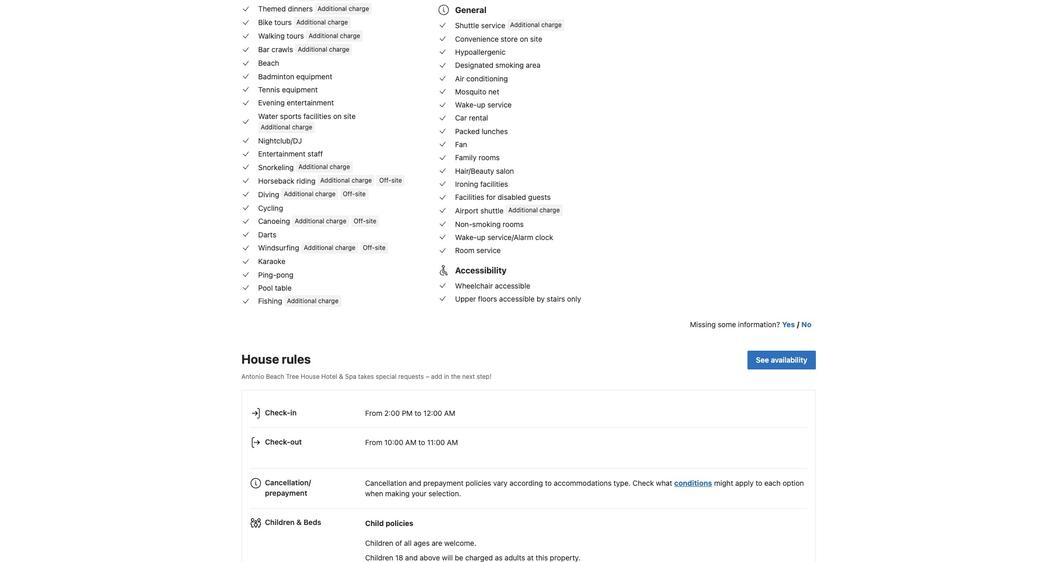 Task type: describe. For each thing, give the bounding box(es) containing it.
guests
[[528, 193, 551, 202]]

missing some information? yes / no
[[690, 320, 812, 329]]

general
[[455, 5, 487, 15]]

children of all ages are welcome.
[[365, 539, 477, 548]]

off- for horseback riding
[[379, 177, 392, 185]]

evening entertainment
[[258, 98, 334, 107]]

shuttle service additional charge
[[455, 21, 562, 30]]

airport
[[455, 206, 479, 215]]

tours for bike tours
[[275, 18, 292, 27]]

mosquito net
[[455, 87, 500, 96]]

tennis
[[258, 85, 280, 94]]

wake- for wake-up service
[[455, 100, 477, 109]]

adults
[[505, 554, 525, 562]]

additional inside diving additional charge
[[284, 190, 314, 198]]

additional inside horseback riding additional charge
[[320, 177, 350, 185]]

check- for out
[[265, 438, 290, 446]]

diving additional charge
[[258, 190, 336, 199]]

room
[[455, 246, 475, 255]]

charge inside airport shuttle additional charge
[[540, 206, 560, 214]]

family rooms
[[455, 153, 500, 162]]

windsurfing
[[258, 243, 299, 252]]

no
[[802, 320, 812, 329]]

diving
[[258, 190, 279, 199]]

wake-up service
[[455, 100, 512, 109]]

0 horizontal spatial rooms
[[479, 153, 500, 162]]

to for apply
[[756, 479, 763, 488]]

entertainment staff
[[258, 150, 323, 158]]

charge inside snorkeling additional charge
[[330, 163, 350, 171]]

disabled
[[498, 193, 526, 202]]

air
[[455, 74, 465, 83]]

site for canoeing
[[366, 217, 377, 225]]

off-site for horseback riding
[[379, 177, 402, 185]]

charge inside bar crawls additional charge
[[329, 45, 350, 53]]

hypoallergenic
[[455, 47, 506, 56]]

1 vertical spatial rooms
[[503, 220, 524, 229]]

children 18 and above will be charged as adults at this property.
[[365, 554, 581, 562]]

charge inside walking tours additional charge
[[340, 32, 360, 40]]

availability
[[771, 356, 808, 364]]

windsurfing additional charge
[[258, 243, 356, 252]]

cancellation/ prepayment
[[265, 478, 311, 498]]

additional inside bar crawls additional charge
[[298, 45, 327, 53]]

takes
[[358, 373, 374, 381]]

packed
[[455, 127, 480, 136]]

from 10:00 am to 11:00 am
[[365, 438, 458, 447]]

ages
[[414, 539, 430, 548]]

airport shuttle additional charge
[[455, 206, 560, 215]]

rules
[[282, 352, 311, 367]]

children for children 18 and above will be charged as adults at this property.
[[365, 554, 394, 562]]

designated smoking area
[[455, 61, 541, 70]]

additional inside the canoeing additional charge
[[295, 217, 324, 225]]

11:00 am
[[427, 438, 458, 447]]

horseback riding additional charge
[[258, 176, 372, 185]]

charge inside windsurfing additional charge
[[335, 244, 356, 252]]

0 vertical spatial prepayment
[[424, 479, 464, 488]]

check- for in
[[265, 408, 290, 417]]

facilities inside water sports facilities on site additional charge
[[304, 112, 331, 120]]

site inside water sports facilities on site additional charge
[[344, 112, 356, 120]]

tree
[[286, 373, 299, 381]]

karaoke
[[258, 257, 286, 266]]

all
[[404, 539, 412, 548]]

off-site for diving
[[343, 190, 366, 198]]

special
[[376, 373, 397, 381]]

step!
[[477, 373, 492, 381]]

from 2:00 pm to 12:00 am
[[365, 409, 456, 418]]

option
[[783, 479, 804, 488]]

additional inside the shuttle service additional charge
[[510, 21, 540, 29]]

service for shuttle
[[481, 21, 506, 30]]

/
[[797, 320, 800, 329]]

smoking for designated
[[496, 61, 524, 70]]

charge inside the shuttle service additional charge
[[542, 21, 562, 29]]

beds
[[304, 518, 321, 527]]

charge inside horseback riding additional charge
[[352, 177, 372, 185]]

floors
[[478, 295, 497, 303]]

additional inside windsurfing additional charge
[[304, 244, 334, 252]]

up for service
[[477, 100, 486, 109]]

0 vertical spatial in
[[444, 373, 449, 381]]

site for horseback riding
[[392, 177, 402, 185]]

check
[[633, 479, 654, 488]]

air conditioning
[[455, 74, 508, 83]]

family
[[455, 153, 477, 162]]

convenience
[[455, 34, 499, 43]]

table
[[275, 284, 292, 292]]

children for children & beds
[[265, 518, 295, 527]]

additional inside airport shuttle additional charge
[[509, 206, 538, 214]]

wake- for wake-up service/alarm clock
[[455, 233, 477, 242]]

crawls
[[272, 45, 293, 54]]

designated
[[455, 61, 494, 70]]

darts
[[258, 230, 277, 239]]

some
[[718, 320, 737, 329]]

staff
[[308, 150, 323, 158]]

facilities
[[455, 193, 485, 202]]

according
[[510, 479, 543, 488]]

water
[[258, 112, 278, 120]]

the
[[451, 373, 461, 381]]

0 vertical spatial and
[[409, 479, 422, 488]]

pool table
[[258, 284, 292, 292]]

be
[[455, 554, 464, 562]]

area
[[526, 61, 541, 70]]

1 horizontal spatial &
[[339, 373, 344, 381]]

additional inside walking tours additional charge
[[309, 32, 338, 40]]

–
[[426, 373, 430, 381]]

car rental
[[455, 114, 488, 122]]

cancellation and prepayment policies vary according to accommodations type. check what conditions
[[365, 479, 713, 488]]

upper floors accessible by stairs only
[[455, 295, 581, 303]]

child policies
[[365, 519, 414, 528]]

when
[[365, 489, 383, 498]]

12:00 am
[[424, 409, 456, 418]]

1 vertical spatial house
[[301, 373, 320, 381]]

0 vertical spatial beach
[[258, 59, 279, 68]]

will
[[442, 554, 453, 562]]

selection.
[[429, 489, 461, 498]]

this
[[536, 554, 548, 562]]

themed dinners additional charge
[[258, 4, 369, 13]]

off- for diving
[[343, 190, 355, 198]]

conditioning
[[467, 74, 508, 83]]

riding
[[297, 176, 316, 185]]

ping-pong
[[258, 270, 294, 279]]

yes
[[783, 320, 795, 329]]

to for 2:00 pm
[[415, 409, 422, 418]]



Task type: vqa. For each thing, say whether or not it's contained in the screenshot.
site corresponding to Canoeing
yes



Task type: locate. For each thing, give the bounding box(es) containing it.
1 vertical spatial beach
[[266, 373, 284, 381]]

additional inside the bike tours additional charge
[[297, 18, 326, 26]]

above
[[420, 554, 440, 562]]

might apply to each option when making your selection.
[[365, 479, 804, 498]]

0 vertical spatial service
[[481, 21, 506, 30]]

1 vertical spatial from
[[365, 438, 383, 447]]

stairs
[[547, 295, 565, 303]]

2 up from the top
[[477, 233, 486, 242]]

and right "18" on the left of page
[[405, 554, 418, 562]]

on inside water sports facilities on site additional charge
[[333, 112, 342, 120]]

antonio beach tree house hotel & spa takes special requests – add in the next step!
[[242, 373, 492, 381]]

site
[[530, 34, 543, 43], [344, 112, 356, 120], [392, 177, 402, 185], [355, 190, 366, 198], [366, 217, 377, 225], [375, 244, 386, 252]]

to right according
[[545, 479, 552, 488]]

0 vertical spatial check-
[[265, 408, 290, 417]]

additional right dinners on the left top of page
[[318, 5, 347, 13]]

smoking down shuttle
[[473, 220, 501, 229]]

spa
[[345, 373, 357, 381]]

property.
[[550, 554, 581, 562]]

up for service/alarm
[[477, 233, 486, 242]]

off-
[[379, 177, 392, 185], [343, 190, 355, 198], [354, 217, 366, 225], [363, 244, 375, 252]]

charge inside the fishing additional charge
[[318, 297, 339, 305]]

service up convenience store on site
[[481, 21, 506, 30]]

tours for walking tours
[[287, 32, 304, 40]]

and
[[409, 479, 422, 488], [405, 554, 418, 562]]

check- up the check-out
[[265, 408, 290, 417]]

1 vertical spatial up
[[477, 233, 486, 242]]

walking
[[258, 32, 285, 40]]

accommodations
[[554, 479, 612, 488]]

apply
[[736, 479, 754, 488]]

what
[[656, 479, 673, 488]]

badminton equipment
[[258, 72, 332, 81]]

1 wake- from the top
[[455, 100, 477, 109]]

additional inside themed dinners additional charge
[[318, 5, 347, 13]]

0 horizontal spatial &
[[297, 518, 302, 527]]

1 vertical spatial accessible
[[499, 295, 535, 303]]

see
[[756, 356, 769, 364]]

check- down check-in at the left
[[265, 438, 290, 446]]

accessible up upper floors accessible by stairs only
[[495, 281, 531, 290]]

hair/beauty salon
[[455, 166, 514, 175]]

prepayment up selection.
[[424, 479, 464, 488]]

0 vertical spatial equipment
[[297, 72, 332, 81]]

add
[[431, 373, 442, 381]]

1 vertical spatial and
[[405, 554, 418, 562]]

off- for windsurfing
[[363, 244, 375, 252]]

service/alarm
[[488, 233, 534, 242]]

equipment up evening entertainment
[[282, 85, 318, 94]]

children left the of
[[365, 539, 394, 548]]

only
[[567, 295, 581, 303]]

& left spa
[[339, 373, 344, 381]]

1 check- from the top
[[265, 408, 290, 417]]

children left "18" on the left of page
[[365, 554, 394, 562]]

additional down the canoeing additional charge
[[304, 244, 334, 252]]

hair/beauty
[[455, 166, 494, 175]]

to
[[415, 409, 422, 418], [419, 438, 425, 447], [545, 479, 552, 488], [756, 479, 763, 488]]

additional up bar crawls additional charge
[[309, 32, 338, 40]]

additional down riding
[[284, 190, 314, 198]]

1 horizontal spatial policies
[[466, 479, 492, 488]]

0 horizontal spatial policies
[[386, 519, 414, 528]]

rooms
[[479, 153, 500, 162], [503, 220, 524, 229]]

charge
[[349, 5, 369, 13], [328, 18, 348, 26], [542, 21, 562, 29], [340, 32, 360, 40], [329, 45, 350, 53], [292, 123, 313, 131], [330, 163, 350, 171], [352, 177, 372, 185], [315, 190, 336, 198], [540, 206, 560, 214], [326, 217, 347, 225], [335, 244, 356, 252], [318, 297, 339, 305]]

service down wake-up service/alarm clock
[[477, 246, 501, 255]]

tours down 'themed'
[[275, 18, 292, 27]]

0 vertical spatial on
[[520, 34, 529, 43]]

off-site for canoeing
[[354, 217, 377, 225]]

clock
[[536, 233, 553, 242]]

lunches
[[482, 127, 508, 136]]

0 vertical spatial &
[[339, 373, 344, 381]]

room service
[[455, 246, 501, 255]]

equipment up entertainment
[[297, 72, 332, 81]]

additional down staff
[[299, 163, 328, 171]]

house right the tree
[[301, 373, 320, 381]]

policies
[[466, 479, 492, 488], [386, 519, 414, 528]]

wake- down mosquito
[[455, 100, 477, 109]]

1 vertical spatial equipment
[[282, 85, 318, 94]]

charge inside diving additional charge
[[315, 190, 336, 198]]

dinners
[[288, 4, 313, 13]]

no button
[[802, 320, 812, 330]]

out
[[290, 438, 302, 446]]

on down entertainment
[[333, 112, 342, 120]]

1 horizontal spatial prepayment
[[424, 479, 464, 488]]

at
[[527, 554, 534, 562]]

canoeing
[[258, 217, 290, 226]]

in left the in the left bottom of the page
[[444, 373, 449, 381]]

0 vertical spatial accessible
[[495, 281, 531, 290]]

to for 10:00 am
[[419, 438, 425, 447]]

prepayment inside cancellation/ prepayment
[[265, 489, 307, 498]]

2 vertical spatial service
[[477, 246, 501, 255]]

from for from 10:00 am to 11:00 am
[[365, 438, 383, 447]]

additional inside water sports facilities on site additional charge
[[261, 123, 290, 131]]

additional up windsurfing additional charge
[[295, 217, 324, 225]]

0 vertical spatial wake-
[[455, 100, 477, 109]]

1 vertical spatial policies
[[386, 519, 414, 528]]

1 horizontal spatial facilities
[[481, 180, 508, 189]]

next
[[463, 373, 475, 381]]

facilities for disabled guests
[[455, 193, 551, 202]]

non-
[[455, 220, 473, 229]]

site for windsurfing
[[375, 244, 386, 252]]

charge inside the canoeing additional charge
[[326, 217, 347, 225]]

off-site
[[379, 177, 402, 185], [343, 190, 366, 198], [354, 217, 377, 225], [363, 244, 386, 252]]

welcome.
[[445, 539, 477, 548]]

might
[[714, 479, 734, 488]]

1 vertical spatial wake-
[[455, 233, 477, 242]]

up up room service
[[477, 233, 486, 242]]

to left 11:00 am
[[419, 438, 425, 447]]

1 vertical spatial facilities
[[481, 180, 508, 189]]

entertainment
[[258, 150, 306, 158]]

horseback
[[258, 176, 295, 185]]

to right 2:00 pm in the left of the page
[[415, 409, 422, 418]]

2:00 pm
[[385, 409, 413, 418]]

additional down themed dinners additional charge
[[297, 18, 326, 26]]

prepayment down cancellation/
[[265, 489, 307, 498]]

1 from from the top
[[365, 409, 383, 418]]

in up the out
[[290, 408, 297, 417]]

0 horizontal spatial house
[[242, 352, 279, 367]]

policies up the of
[[386, 519, 414, 528]]

child
[[365, 519, 384, 528]]

equipment for tennis equipment
[[282, 85, 318, 94]]

in
[[444, 373, 449, 381], [290, 408, 297, 417]]

canoeing additional charge
[[258, 217, 347, 226]]

1 vertical spatial children
[[365, 539, 394, 548]]

bar
[[258, 45, 270, 54]]

wheelchair accessible
[[455, 281, 531, 290]]

2 check- from the top
[[265, 438, 290, 446]]

themed
[[258, 4, 286, 13]]

check-out
[[265, 438, 302, 446]]

1 horizontal spatial rooms
[[503, 220, 524, 229]]

on right store
[[520, 34, 529, 43]]

tours down the bike tours additional charge
[[287, 32, 304, 40]]

0 vertical spatial from
[[365, 409, 383, 418]]

charge inside water sports facilities on site additional charge
[[292, 123, 313, 131]]

wake-up service/alarm clock
[[455, 233, 553, 242]]

0 horizontal spatial prepayment
[[265, 489, 307, 498]]

shuttle
[[455, 21, 479, 30]]

type.
[[614, 479, 631, 488]]

fishing
[[258, 297, 282, 306]]

to left "each" in the bottom of the page
[[756, 479, 763, 488]]

wake-
[[455, 100, 477, 109], [455, 233, 477, 242]]

wake- up the room
[[455, 233, 477, 242]]

facilities
[[304, 112, 331, 120], [481, 180, 508, 189]]

0 vertical spatial tours
[[275, 18, 292, 27]]

up up the rental
[[477, 100, 486, 109]]

0 vertical spatial smoking
[[496, 61, 524, 70]]

and up your in the left of the page
[[409, 479, 422, 488]]

0 vertical spatial rooms
[[479, 153, 500, 162]]

0 vertical spatial children
[[265, 518, 295, 527]]

additional right riding
[[320, 177, 350, 185]]

1 horizontal spatial in
[[444, 373, 449, 381]]

additional inside snorkeling additional charge
[[299, 163, 328, 171]]

store
[[501, 34, 518, 43]]

additional up store
[[510, 21, 540, 29]]

each
[[765, 479, 781, 488]]

1 vertical spatial smoking
[[473, 220, 501, 229]]

charge inside themed dinners additional charge
[[349, 5, 369, 13]]

1 vertical spatial check-
[[265, 438, 290, 446]]

off- for canoeing
[[354, 217, 366, 225]]

off-site for windsurfing
[[363, 244, 386, 252]]

pool
[[258, 284, 273, 292]]

fan
[[455, 140, 467, 149]]

snorkeling
[[258, 163, 294, 172]]

beach left the tree
[[266, 373, 284, 381]]

to inside might apply to each option when making your selection.
[[756, 479, 763, 488]]

yes button
[[783, 320, 795, 330]]

policies left vary
[[466, 479, 492, 488]]

1 vertical spatial &
[[297, 518, 302, 527]]

evening
[[258, 98, 285, 107]]

0 vertical spatial house
[[242, 352, 279, 367]]

0 horizontal spatial on
[[333, 112, 342, 120]]

charge inside the bike tours additional charge
[[328, 18, 348, 26]]

house
[[242, 352, 279, 367], [301, 373, 320, 381]]

service for room
[[477, 246, 501, 255]]

children left 'beds' on the left of the page
[[265, 518, 295, 527]]

cancellation
[[365, 479, 407, 488]]

snorkeling additional charge
[[258, 163, 350, 172]]

1 horizontal spatial house
[[301, 373, 320, 381]]

smoking left area
[[496, 61, 524, 70]]

accessible left by
[[499, 295, 535, 303]]

1 vertical spatial on
[[333, 112, 342, 120]]

site for diving
[[355, 190, 366, 198]]

facilities up for in the top of the page
[[481, 180, 508, 189]]

from for from 2:00 pm to 12:00 am
[[365, 409, 383, 418]]

1 vertical spatial in
[[290, 408, 297, 417]]

2 from from the top
[[365, 438, 383, 447]]

0 horizontal spatial in
[[290, 408, 297, 417]]

additional down table
[[287, 297, 317, 305]]

service down net
[[488, 100, 512, 109]]

ironing facilities
[[455, 180, 508, 189]]

beach down bar
[[258, 59, 279, 68]]

making
[[385, 489, 410, 498]]

0 vertical spatial facilities
[[304, 112, 331, 120]]

1 up from the top
[[477, 100, 486, 109]]

from left 10:00 am
[[365, 438, 383, 447]]

0 vertical spatial policies
[[466, 479, 492, 488]]

house up antonio
[[242, 352, 279, 367]]

rooms up 'service/alarm'
[[503, 220, 524, 229]]

see availability button
[[748, 351, 816, 370]]

1 horizontal spatial on
[[520, 34, 529, 43]]

additional inside the fishing additional charge
[[287, 297, 317, 305]]

children for children of all ages are welcome.
[[365, 539, 394, 548]]

1 vertical spatial tours
[[287, 32, 304, 40]]

information?
[[738, 320, 780, 329]]

smoking for non-
[[473, 220, 501, 229]]

from left 2:00 pm in the left of the page
[[365, 409, 383, 418]]

equipment for badminton equipment
[[297, 72, 332, 81]]

additional down walking tours additional charge
[[298, 45, 327, 53]]

salon
[[496, 166, 514, 175]]

1 vertical spatial prepayment
[[265, 489, 307, 498]]

2 wake- from the top
[[455, 233, 477, 242]]

additional down water
[[261, 123, 290, 131]]

tours
[[275, 18, 292, 27], [287, 32, 304, 40]]

mosquito
[[455, 87, 487, 96]]

upper
[[455, 295, 476, 303]]

0 horizontal spatial facilities
[[304, 112, 331, 120]]

10:00 am
[[385, 438, 417, 447]]

rooms up hair/beauty salon
[[479, 153, 500, 162]]

& left 'beds' on the left of the page
[[297, 518, 302, 527]]

additional down disabled
[[509, 206, 538, 214]]

facilities down entertainment
[[304, 112, 331, 120]]

entertainment
[[287, 98, 334, 107]]

0 vertical spatial up
[[477, 100, 486, 109]]

bar crawls additional charge
[[258, 45, 350, 54]]

1 vertical spatial service
[[488, 100, 512, 109]]

2 vertical spatial children
[[365, 554, 394, 562]]



